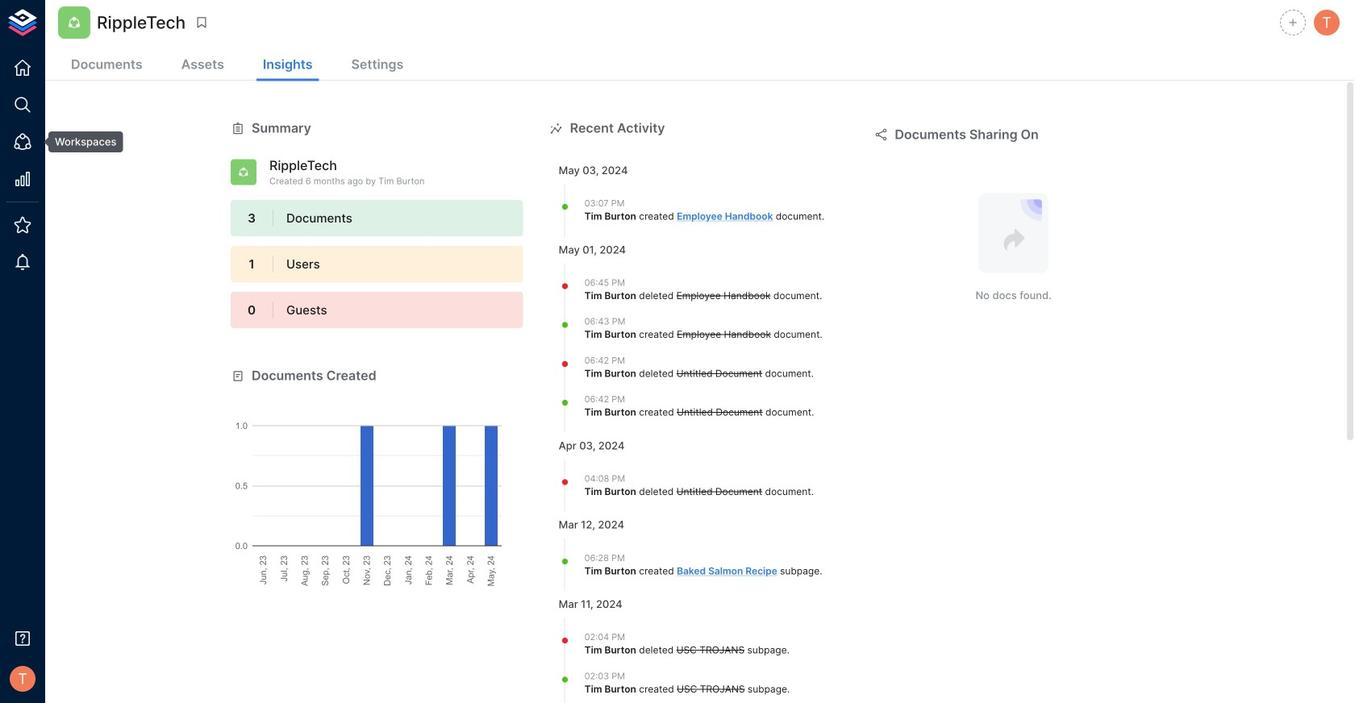 Task type: vqa. For each thing, say whether or not it's contained in the screenshot.
hours
no



Task type: locate. For each thing, give the bounding box(es) containing it.
a chart. image
[[231, 385, 524, 587]]

tooltip
[[37, 132, 123, 153]]

bookmark image
[[195, 15, 209, 30]]



Task type: describe. For each thing, give the bounding box(es) containing it.
a chart. element
[[231, 385, 524, 587]]



